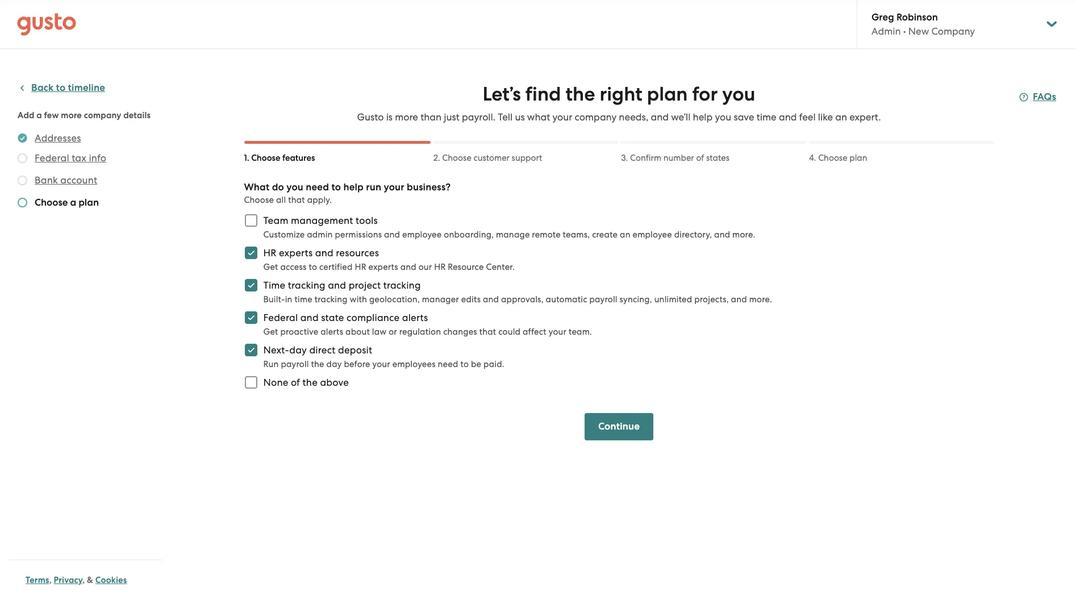Task type: locate. For each thing, give the bounding box(es) containing it.
deposit
[[338, 345, 373, 356]]

of right the none
[[291, 377, 300, 388]]

help left run
[[344, 181, 364, 193]]

1 vertical spatial alerts
[[321, 327, 344, 337]]

greg
[[872, 11, 895, 23]]

HR experts and resources checkbox
[[239, 241, 264, 266]]

faqs
[[1034, 91, 1057, 103]]

and left feel
[[780, 111, 797, 123]]

more right few
[[61, 110, 82, 121]]

alerts up regulation
[[402, 312, 428, 324]]

need up apply.
[[306, 181, 329, 193]]

1 vertical spatial the
[[311, 359, 325, 370]]

an right like
[[836, 111, 848, 123]]

get up next-
[[264, 327, 278, 337]]

employee up the our
[[403, 230, 442, 240]]

company inside let's find the right plan for you gusto is more than just payroll. tell us what your company needs, and we'll help you save time and feel like an expert.
[[575, 111, 617, 123]]

help
[[693, 111, 713, 123], [344, 181, 364, 193]]

0 horizontal spatial experts
[[279, 247, 313, 259]]

that right all
[[288, 195, 305, 205]]

get
[[264, 262, 278, 272], [264, 327, 278, 337]]

1 employee from the left
[[403, 230, 442, 240]]

0 horizontal spatial payroll
[[281, 359, 309, 370]]

time
[[264, 280, 286, 291]]

resource
[[448, 262, 484, 272]]

time right save
[[757, 111, 777, 123]]

more right "is"
[[395, 111, 418, 123]]

check image up check image
[[18, 176, 27, 185]]

employee
[[403, 230, 442, 240], [633, 230, 673, 240]]

0 horizontal spatial help
[[344, 181, 364, 193]]

to down 'hr experts and resources'
[[309, 262, 317, 272]]

, left privacy link
[[49, 575, 52, 586]]

1 vertical spatial need
[[438, 359, 459, 370]]

your right run
[[384, 181, 405, 193]]

1 vertical spatial experts
[[369, 262, 398, 272]]

2 employee from the left
[[633, 230, 673, 240]]

experts up access
[[279, 247, 313, 259]]

the for payroll
[[311, 359, 325, 370]]

1 horizontal spatial experts
[[369, 262, 398, 272]]

0 horizontal spatial hr
[[264, 247, 277, 259]]

automatic
[[546, 295, 588, 305]]

0 vertical spatial check image
[[18, 154, 27, 163]]

customer
[[474, 153, 510, 163]]

and right edits
[[483, 295, 499, 305]]

help inside what do you need to help run your business? choose all that apply.
[[344, 181, 364, 193]]

a left few
[[37, 110, 42, 121]]

2 horizontal spatial hr
[[435, 262, 446, 272]]

hr
[[264, 247, 277, 259], [355, 262, 367, 272], [435, 262, 446, 272]]

about
[[346, 327, 370, 337]]

0 horizontal spatial time
[[295, 295, 313, 305]]

all
[[276, 195, 286, 205]]

0 vertical spatial need
[[306, 181, 329, 193]]

approvals,
[[502, 295, 544, 305]]

help right the we'll
[[693, 111, 713, 123]]

experts up project
[[369, 262, 398, 272]]

timeline
[[68, 82, 105, 94]]

plan up the we'll
[[647, 82, 688, 106]]

paid.
[[484, 359, 505, 370]]

0 vertical spatial help
[[693, 111, 713, 123]]

0 horizontal spatial federal
[[35, 152, 69, 164]]

above
[[320, 377, 349, 388]]

check image for federal
[[18, 154, 27, 163]]

choose for choose a plan
[[35, 197, 68, 209]]

federal
[[35, 152, 69, 164], [264, 312, 298, 324]]

1 get from the top
[[264, 262, 278, 272]]

0 horizontal spatial need
[[306, 181, 329, 193]]

a for few
[[37, 110, 42, 121]]

time
[[757, 111, 777, 123], [295, 295, 313, 305]]

experts
[[279, 247, 313, 259], [369, 262, 398, 272]]

robinson
[[897, 11, 939, 23]]

tax
[[72, 152, 86, 164]]

1 vertical spatial federal
[[264, 312, 298, 324]]

a
[[37, 110, 42, 121], [70, 197, 76, 209]]

federal down addresses in the left of the page
[[35, 152, 69, 164]]

you left save
[[716, 111, 732, 123]]

1 vertical spatial of
[[291, 377, 300, 388]]

admin
[[872, 26, 902, 37]]

tell
[[498, 111, 513, 123]]

right
[[600, 82, 643, 106]]

your right 'before'
[[373, 359, 391, 370]]

2 vertical spatial plan
[[79, 197, 99, 209]]

company down right
[[575, 111, 617, 123]]

1 horizontal spatial more
[[395, 111, 418, 123]]

alerts down state
[[321, 327, 344, 337]]

a inside list
[[70, 197, 76, 209]]

to inside what do you need to help run your business? choose all that apply.
[[332, 181, 341, 193]]

1 vertical spatial time
[[295, 295, 313, 305]]

of left states
[[697, 153, 705, 163]]

customize
[[264, 230, 305, 240]]

more.
[[733, 230, 756, 240], [750, 295, 773, 305]]

0 horizontal spatial plan
[[79, 197, 99, 209]]

day up above
[[327, 359, 342, 370]]

2 vertical spatial the
[[303, 377, 318, 388]]

1 horizontal spatial ,
[[83, 575, 85, 586]]

1 horizontal spatial a
[[70, 197, 76, 209]]

customize admin permissions and employee onboarding, manage remote teams, create an employee directory, and more.
[[264, 230, 756, 240]]

add
[[18, 110, 34, 121]]

0 vertical spatial a
[[37, 110, 42, 121]]

edits
[[462, 295, 481, 305]]

tracking down time tracking and project tracking
[[315, 295, 348, 305]]

more. right directory,
[[733, 230, 756, 240]]

need
[[306, 181, 329, 193], [438, 359, 459, 370]]

1 horizontal spatial day
[[327, 359, 342, 370]]

0 horizontal spatial that
[[288, 195, 305, 205]]

to
[[56, 82, 66, 94], [332, 181, 341, 193], [309, 262, 317, 272], [461, 359, 469, 370]]

check image for bank
[[18, 176, 27, 185]]

0 vertical spatial payroll
[[590, 295, 618, 305]]

choose up what
[[252, 153, 281, 163]]

the for find
[[566, 82, 596, 106]]

info
[[89, 152, 106, 164]]

your inside what do you need to help run your business? choose all that apply.
[[384, 181, 405, 193]]

the down "next-day direct deposit"
[[311, 359, 325, 370]]

0 vertical spatial that
[[288, 195, 305, 205]]

you right do
[[287, 181, 304, 193]]

1 vertical spatial get
[[264, 327, 278, 337]]

to up apply.
[[332, 181, 341, 193]]

feel
[[800, 111, 816, 123]]

2 check image from the top
[[18, 176, 27, 185]]

the inside let's find the right plan for you gusto is more than just payroll. tell us what your company needs, and we'll help you save time and feel like an expert.
[[566, 82, 596, 106]]

employees
[[393, 359, 436, 370]]

that left could at left
[[480, 327, 497, 337]]

choose for choose customer support
[[443, 153, 472, 163]]

choose inside list
[[35, 197, 68, 209]]

company down timeline
[[84, 110, 121, 121]]

1 horizontal spatial hr
[[355, 262, 367, 272]]

1 vertical spatial check image
[[18, 176, 27, 185]]

your right what
[[553, 111, 573, 123]]

0 horizontal spatial day
[[290, 345, 307, 356]]

gusto
[[357, 111, 384, 123]]

needs,
[[619, 111, 649, 123]]

team.
[[569, 327, 592, 337]]

federal down built-
[[264, 312, 298, 324]]

get up time
[[264, 262, 278, 272]]

hr right the our
[[435, 262, 446, 272]]

1 , from the left
[[49, 575, 52, 586]]

day down proactive on the bottom
[[290, 345, 307, 356]]

built-
[[264, 295, 285, 305]]

0 vertical spatial the
[[566, 82, 596, 106]]

1 horizontal spatial time
[[757, 111, 777, 123]]

choose down bank
[[35, 197, 68, 209]]

1 horizontal spatial plan
[[647, 82, 688, 106]]

choose down like
[[819, 153, 848, 163]]

0 vertical spatial get
[[264, 262, 278, 272]]

plan down account
[[79, 197, 99, 209]]

apply.
[[307, 195, 332, 205]]

1 horizontal spatial company
[[575, 111, 617, 123]]

0 vertical spatial experts
[[279, 247, 313, 259]]

hr down resources
[[355, 262, 367, 272]]

onboarding,
[[444, 230, 494, 240]]

management
[[291, 215, 353, 226]]

None of the above checkbox
[[239, 370, 264, 395]]

you up save
[[723, 82, 756, 106]]

1 horizontal spatial federal
[[264, 312, 298, 324]]

states
[[707, 153, 730, 163]]

1 vertical spatial more.
[[750, 295, 773, 305]]

number
[[664, 153, 695, 163]]

Federal and state compliance alerts checkbox
[[239, 305, 264, 330]]

0 horizontal spatial of
[[291, 377, 300, 388]]

more. right the projects,
[[750, 295, 773, 305]]

alerts
[[402, 312, 428, 324], [321, 327, 344, 337]]

let's
[[483, 82, 521, 106]]

plan inside let's find the right plan for you gusto is more than just payroll. tell us what your company needs, and we'll help you save time and feel like an expert.
[[647, 82, 688, 106]]

plan inside list
[[79, 197, 99, 209]]

home image
[[17, 13, 76, 36]]

to inside button
[[56, 82, 66, 94]]

remote
[[532, 230, 561, 240]]

next-day direct deposit
[[264, 345, 373, 356]]

choose for choose plan
[[819, 153, 848, 163]]

federal and state compliance alerts
[[264, 312, 428, 324]]

1 vertical spatial you
[[716, 111, 732, 123]]

that
[[288, 195, 305, 205], [480, 327, 497, 337]]

0 horizontal spatial company
[[84, 110, 121, 121]]

hr down customize
[[264, 247, 277, 259]]

admin
[[307, 230, 333, 240]]

check image down circle check icon
[[18, 154, 27, 163]]

law
[[372, 327, 387, 337]]

an inside let's find the right plan for you gusto is more than just payroll. tell us what your company needs, and we'll help you save time and feel like an expert.
[[836, 111, 848, 123]]

0 horizontal spatial a
[[37, 110, 42, 121]]

payroll left the syncing,
[[590, 295, 618, 305]]

1 vertical spatial that
[[480, 327, 497, 337]]

0 horizontal spatial more
[[61, 110, 82, 121]]

0 vertical spatial federal
[[35, 152, 69, 164]]

terms
[[26, 575, 49, 586]]

2 get from the top
[[264, 327, 278, 337]]

with
[[350, 295, 367, 305]]

0 vertical spatial time
[[757, 111, 777, 123]]

than
[[421, 111, 442, 123]]

to right back
[[56, 82, 66, 94]]

and
[[651, 111, 669, 123], [780, 111, 797, 123], [384, 230, 400, 240], [715, 230, 731, 240], [315, 247, 334, 259], [401, 262, 417, 272], [328, 280, 346, 291], [483, 295, 499, 305], [732, 295, 748, 305], [301, 312, 319, 324]]

tracking
[[288, 280, 326, 291], [384, 280, 421, 291], [315, 295, 348, 305]]

tools
[[356, 215, 378, 226]]

choose
[[252, 153, 281, 163], [443, 153, 472, 163], [819, 153, 848, 163], [244, 195, 274, 205], [35, 197, 68, 209]]

need left be
[[438, 359, 459, 370]]

payroll.
[[462, 111, 496, 123]]

manage
[[496, 230, 530, 240]]

plan down expert.
[[850, 153, 868, 163]]

choose a plan list
[[18, 131, 158, 212]]

check image
[[18, 154, 27, 163], [18, 176, 27, 185]]

payroll up none of the above
[[281, 359, 309, 370]]

and left the our
[[401, 262, 417, 272]]

1 horizontal spatial employee
[[633, 230, 673, 240]]

the left above
[[303, 377, 318, 388]]

confirm
[[631, 153, 662, 163]]

your inside let's find the right plan for you gusto is more than just payroll. tell us what your company needs, and we'll help you save time and feel like an expert.
[[553, 111, 573, 123]]

employee left directory,
[[633, 230, 673, 240]]

1 vertical spatial plan
[[850, 153, 868, 163]]

time right in at the left of the page
[[295, 295, 313, 305]]

plan
[[647, 82, 688, 106], [850, 153, 868, 163], [79, 197, 99, 209]]

choose down what
[[244, 195, 274, 205]]

1 horizontal spatial help
[[693, 111, 713, 123]]

0 horizontal spatial an
[[620, 230, 631, 240]]

0 horizontal spatial employee
[[403, 230, 442, 240]]

choose inside what do you need to help run your business? choose all that apply.
[[244, 195, 274, 205]]

expert.
[[850, 111, 882, 123]]

and right directory,
[[715, 230, 731, 240]]

1 vertical spatial an
[[620, 230, 631, 240]]

of
[[697, 153, 705, 163], [291, 377, 300, 388]]

0 vertical spatial more.
[[733, 230, 756, 240]]

company
[[932, 26, 976, 37]]

time tracking and project tracking
[[264, 280, 421, 291]]

1 vertical spatial a
[[70, 197, 76, 209]]

1 horizontal spatial need
[[438, 359, 459, 370]]

0 vertical spatial of
[[697, 153, 705, 163]]

2 , from the left
[[83, 575, 85, 586]]

1 check image from the top
[[18, 154, 27, 163]]

the right find
[[566, 82, 596, 106]]

regulation
[[400, 327, 441, 337]]

circle check image
[[18, 131, 27, 145]]

let's find the right plan for you gusto is more than just payroll. tell us what your company needs, and we'll help you save time and feel like an expert.
[[357, 82, 882, 123]]

choose left customer
[[443, 153, 472, 163]]

federal inside federal tax info button
[[35, 152, 69, 164]]

what
[[244, 181, 270, 193]]

, left "&"
[[83, 575, 85, 586]]

0 vertical spatial an
[[836, 111, 848, 123]]

a down account
[[70, 197, 76, 209]]

1 horizontal spatial that
[[480, 327, 497, 337]]

in
[[285, 295, 293, 305]]

2 vertical spatial you
[[287, 181, 304, 193]]

0 horizontal spatial ,
[[49, 575, 52, 586]]

0 vertical spatial plan
[[647, 82, 688, 106]]

choose features
[[252, 153, 315, 163]]

an right "create"
[[620, 230, 631, 240]]

1 vertical spatial help
[[344, 181, 364, 193]]

1 horizontal spatial an
[[836, 111, 848, 123]]

1 horizontal spatial of
[[697, 153, 705, 163]]

1 horizontal spatial alerts
[[402, 312, 428, 324]]

back to timeline button
[[18, 81, 105, 95]]



Task type: describe. For each thing, give the bounding box(es) containing it.
hr experts and resources
[[264, 247, 379, 259]]

terms , privacy , & cookies
[[26, 575, 127, 586]]

tracking up geolocation,
[[384, 280, 421, 291]]

compliance
[[347, 312, 400, 324]]

Team management tools checkbox
[[239, 208, 264, 233]]

team
[[264, 215, 289, 226]]

create
[[593, 230, 618, 240]]

permissions
[[335, 230, 382, 240]]

federal tax info
[[35, 152, 106, 164]]

we'll
[[672, 111, 691, 123]]

none
[[264, 377, 289, 388]]

directory,
[[675, 230, 713, 240]]

2 horizontal spatial plan
[[850, 153, 868, 163]]

0 vertical spatial alerts
[[402, 312, 428, 324]]

our
[[419, 262, 432, 272]]

more inside let's find the right plan for you gusto is more than just payroll. tell us what your company needs, and we'll help you save time and feel like an expert.
[[395, 111, 418, 123]]

none of the above
[[264, 377, 349, 388]]

Time tracking and project tracking checkbox
[[239, 273, 264, 298]]

Next-day direct deposit checkbox
[[239, 338, 264, 363]]

center.
[[486, 262, 515, 272]]

greg robinson admin • new company
[[872, 11, 976, 37]]

get proactive alerts about law or regulation changes that could affect your team.
[[264, 327, 592, 337]]

choose for choose features
[[252, 153, 281, 163]]

teams,
[[563, 230, 590, 240]]

federal tax info button
[[35, 151, 106, 165]]

1 horizontal spatial payroll
[[590, 295, 618, 305]]

choose a plan
[[35, 197, 99, 209]]

business?
[[407, 181, 451, 193]]

do
[[272, 181, 284, 193]]

you inside what do you need to help run your business? choose all that apply.
[[287, 181, 304, 193]]

what do you need to help run your business? choose all that apply.
[[244, 181, 451, 205]]

projects,
[[695, 295, 729, 305]]

features
[[283, 153, 315, 163]]

a for plan
[[70, 197, 76, 209]]

direct
[[310, 345, 336, 356]]

addresses button
[[35, 131, 81, 145]]

bank account
[[35, 175, 97, 186]]

new
[[909, 26, 930, 37]]

for
[[693, 82, 718, 106]]

built-in time tracking with geolocation, manager edits and approvals, automatic payroll syncing, unlimited projects, and more.
[[264, 295, 773, 305]]

tracking down access
[[288, 280, 326, 291]]

run payroll the day before your employees need to be paid.
[[264, 359, 505, 370]]

addresses
[[35, 132, 81, 144]]

before
[[344, 359, 371, 370]]

bank
[[35, 175, 58, 186]]

and up proactive on the bottom
[[301, 312, 319, 324]]

terms link
[[26, 575, 49, 586]]

0 vertical spatial day
[[290, 345, 307, 356]]

next-
[[264, 345, 290, 356]]

and down certified
[[328, 280, 346, 291]]

details
[[124, 110, 151, 121]]

to left be
[[461, 359, 469, 370]]

the for of
[[303, 377, 318, 388]]

just
[[444, 111, 460, 123]]

check image
[[18, 198, 27, 208]]

time inside let's find the right plan for you gusto is more than just payroll. tell us what your company needs, and we'll help you save time and feel like an expert.
[[757, 111, 777, 123]]

help inside let's find the right plan for you gusto is more than just payroll. tell us what your company needs, and we'll help you save time and feel like an expert.
[[693, 111, 713, 123]]

run
[[366, 181, 382, 193]]

is
[[386, 111, 393, 123]]

cookies
[[95, 575, 127, 586]]

back
[[31, 82, 54, 94]]

get for hr
[[264, 262, 278, 272]]

privacy link
[[54, 575, 83, 586]]

1 vertical spatial payroll
[[281, 359, 309, 370]]

federal for federal tax info
[[35, 152, 69, 164]]

be
[[471, 359, 482, 370]]

your left team.
[[549, 327, 567, 337]]

choose plan
[[819, 153, 868, 163]]

and up get access to certified hr experts and our hr resource center.
[[384, 230, 400, 240]]

save
[[734, 111, 755, 123]]

faqs button
[[1020, 90, 1057, 104]]

that inside what do you need to help run your business? choose all that apply.
[[288, 195, 305, 205]]

us
[[515, 111, 525, 123]]

certified
[[319, 262, 353, 272]]

1 vertical spatial day
[[327, 359, 342, 370]]

project
[[349, 280, 381, 291]]

could
[[499, 327, 521, 337]]

continue button
[[585, 413, 654, 441]]

need inside what do you need to help run your business? choose all that apply.
[[306, 181, 329, 193]]

federal for federal and state compliance alerts
[[264, 312, 298, 324]]

0 vertical spatial you
[[723, 82, 756, 106]]

•
[[904, 26, 907, 37]]

what
[[528, 111, 551, 123]]

like
[[819, 111, 834, 123]]

back to timeline
[[31, 82, 105, 94]]

syncing,
[[620, 295, 653, 305]]

few
[[44, 110, 59, 121]]

and left the we'll
[[651, 111, 669, 123]]

and up certified
[[315, 247, 334, 259]]

get access to certified hr experts and our hr resource center.
[[264, 262, 515, 272]]

and right the projects,
[[732, 295, 748, 305]]

get for federal
[[264, 327, 278, 337]]

support
[[512, 153, 543, 163]]

0 horizontal spatial alerts
[[321, 327, 344, 337]]

continue
[[599, 421, 640, 433]]

cookies button
[[95, 574, 127, 587]]

bank account button
[[35, 173, 97, 187]]



Task type: vqa. For each thing, say whether or not it's contained in the screenshot.
EMAIL PLEASE BE EXTRA CAREFUL TYPING THE RIGHT EMAIL. on the bottom of the page
no



